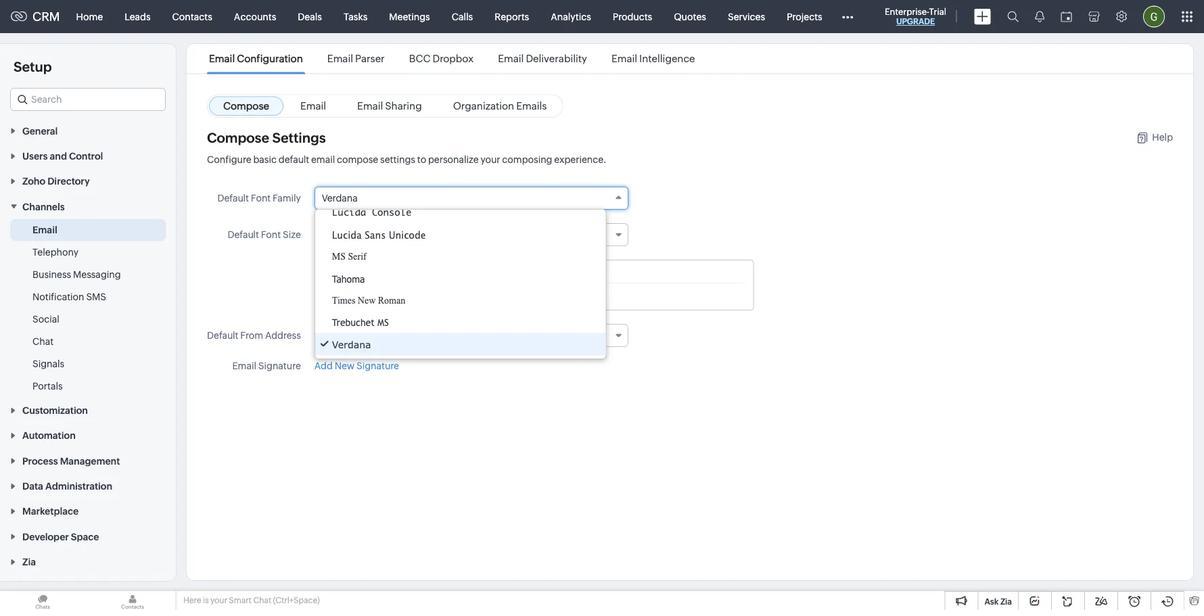Task type: vqa. For each thing, say whether or not it's contained in the screenshot.


Task type: describe. For each thing, give the bounding box(es) containing it.
analytics link
[[540, 0, 602, 33]]

signals element
[[1027, 0, 1053, 33]]

home link
[[65, 0, 114, 33]]

projects
[[787, 11, 823, 22]]

sms
[[86, 291, 106, 302]]

smart
[[229, 596, 252, 605]]

brown
[[359, 290, 380, 298]]

lucida console option
[[315, 200, 606, 224]]

compose settings
[[207, 130, 326, 146]]

Search text field
[[11, 89, 165, 110]]

products link
[[602, 0, 663, 33]]

chat link
[[32, 335, 54, 348]]

default for default font size
[[228, 229, 259, 240]]

process management button
[[0, 448, 176, 473]]

contacts image
[[90, 592, 175, 610]]

Gary Orlando<orlandogary85@gmail.com> field
[[315, 324, 629, 347]]

trial
[[930, 6, 947, 17]]

services
[[728, 11, 766, 22]]

organization emails
[[453, 100, 547, 112]]

social link
[[32, 312, 59, 326]]

email sharing link
[[343, 96, 436, 116]]

zoho directory button
[[0, 168, 176, 194]]

directory
[[48, 176, 90, 187]]

serif
[[348, 251, 367, 262]]

default
[[279, 154, 309, 165]]

lucida for lucida console
[[332, 206, 366, 218]]

email for email sharing
[[357, 100, 383, 112]]

0 vertical spatial ms
[[332, 251, 346, 262]]

lucida sans unicode
[[332, 229, 426, 240]]

business messaging
[[32, 269, 121, 280]]

channels region
[[0, 219, 176, 398]]

projects link
[[776, 0, 834, 33]]

roman
[[378, 295, 406, 306]]

10 field
[[315, 223, 629, 246]]

family
[[273, 193, 301, 204]]

0 vertical spatial your
[[481, 154, 501, 165]]

compose
[[337, 154, 378, 165]]

verdana inside field
[[322, 193, 358, 204]]

portals
[[32, 381, 63, 391]]

email parser link
[[325, 53, 387, 65]]

lucida console
[[332, 206, 412, 218]]

2 signature from the left
[[357, 361, 399, 372]]

gary orlando<orlandogary85@gmail.com>
[[322, 330, 512, 341]]

data administration
[[22, 481, 112, 492]]

console
[[372, 206, 412, 218]]

gary
[[322, 330, 343, 341]]

list containing email configuration
[[197, 44, 708, 73]]

1 vertical spatial your
[[211, 596, 227, 605]]

configure
[[207, 154, 252, 165]]

process
[[22, 456, 58, 467]]

signals
[[32, 358, 64, 369]]

basic
[[253, 154, 277, 165]]

contacts
[[172, 11, 212, 22]]

email for email configuration
[[209, 53, 235, 65]]

email for email intelligence
[[612, 53, 638, 65]]

upgrade
[[897, 17, 935, 26]]

quotes
[[674, 11, 707, 22]]

calendar image
[[1061, 11, 1073, 22]]

management
[[60, 456, 120, 467]]

crm
[[32, 10, 60, 24]]

control
[[69, 151, 103, 162]]

email for email parser
[[327, 53, 353, 65]]

deliverability
[[526, 53, 587, 65]]

email deliverability link
[[496, 53, 589, 65]]

email sharing
[[357, 100, 422, 112]]

messaging
[[73, 269, 121, 280]]

reports link
[[484, 0, 540, 33]]

sharing
[[385, 100, 422, 112]]

times new roman
[[332, 295, 406, 306]]

analytics
[[551, 11, 591, 22]]

users and control
[[22, 151, 103, 162]]

orlando<orlandogary85@gmail.com>
[[345, 330, 512, 341]]

users
[[22, 151, 48, 162]]

dropbox
[[433, 53, 474, 65]]

ms serif option
[[315, 246, 606, 267]]

business
[[32, 269, 71, 280]]

profile image
[[1144, 6, 1165, 27]]

email for email signature
[[232, 361, 256, 372]]

crm link
[[11, 10, 60, 24]]

calls
[[452, 11, 473, 22]]

data administration button
[[0, 473, 176, 499]]

composing
[[502, 154, 553, 165]]

font for family
[[251, 193, 271, 204]]

font for size
[[261, 229, 281, 240]]

verdana inside 'option'
[[332, 338, 371, 350]]

quotes link
[[663, 0, 717, 33]]

channels
[[22, 201, 65, 212]]

zia button
[[0, 549, 176, 574]]

bcc dropbox link
[[407, 53, 476, 65]]

0 horizontal spatial email link
[[32, 223, 57, 236]]

Verdana field
[[315, 187, 629, 210]]

telephony link
[[32, 245, 79, 259]]

search image
[[1008, 11, 1019, 22]]

new for times
[[358, 295, 376, 306]]

trebuchet
[[332, 317, 375, 328]]

process management
[[22, 456, 120, 467]]

10
[[322, 229, 332, 240]]



Task type: locate. For each thing, give the bounding box(es) containing it.
2 vertical spatial default
[[207, 330, 239, 341]]

notification sms
[[32, 291, 106, 302]]

search element
[[1000, 0, 1027, 33]]

email down from
[[232, 361, 256, 372]]

default font family
[[218, 193, 301, 204]]

1 vertical spatial zia
[[1001, 597, 1013, 606]]

create menu element
[[966, 0, 1000, 33]]

zoho directory
[[22, 176, 90, 187]]

1 vertical spatial compose
[[207, 130, 269, 146]]

data
[[22, 481, 43, 492]]

0 vertical spatial email link
[[286, 96, 341, 116]]

0 vertical spatial verdana
[[322, 193, 358, 204]]

users and control button
[[0, 143, 176, 168]]

1 vertical spatial ms
[[378, 317, 389, 328]]

times new roman option
[[315, 290, 606, 311]]

profile element
[[1136, 0, 1174, 33]]

1 horizontal spatial signature
[[357, 361, 399, 372]]

email left sharing
[[357, 100, 383, 112]]

1 horizontal spatial chat
[[253, 596, 271, 605]]

tasks link
[[333, 0, 379, 33]]

enterprise-trial upgrade
[[885, 6, 947, 26]]

your right is
[[211, 596, 227, 605]]

chat down social
[[32, 336, 54, 347]]

trebuchet ms option
[[315, 311, 606, 333]]

ask zia
[[985, 597, 1013, 606]]

and
[[50, 151, 67, 162]]

chat
[[32, 336, 54, 347], [253, 596, 271, 605]]

email left parser
[[327, 53, 353, 65]]

business messaging link
[[32, 268, 121, 281]]

compose up configure
[[207, 130, 269, 146]]

size
[[283, 229, 301, 240]]

1 horizontal spatial ms
[[378, 317, 389, 328]]

Other Modules field
[[834, 6, 863, 27]]

bcc dropbox
[[409, 53, 474, 65]]

email for email deliverability
[[498, 53, 524, 65]]

configuration
[[237, 53, 303, 65]]

email link
[[286, 96, 341, 116], [32, 223, 57, 236]]

font left size
[[261, 229, 281, 240]]

email signature
[[232, 361, 301, 372]]

signals image
[[1036, 11, 1045, 22]]

is
[[203, 596, 209, 605]]

default for default font family
[[218, 193, 249, 204]]

1 horizontal spatial zia
[[1001, 597, 1013, 606]]

ms
[[332, 251, 346, 262], [378, 317, 389, 328]]

signature
[[258, 361, 301, 372], [357, 361, 399, 372]]

create menu image
[[975, 8, 992, 25]]

1 horizontal spatial email link
[[286, 96, 341, 116]]

enterprise-
[[885, 6, 930, 17]]

0 horizontal spatial your
[[211, 596, 227, 605]]

default down default font family
[[228, 229, 259, 240]]

zoho
[[22, 176, 45, 187]]

trebuchet ms
[[332, 317, 389, 328]]

signals link
[[32, 357, 64, 370]]

0 vertical spatial compose
[[223, 100, 269, 112]]

dog
[[469, 290, 482, 298]]

lucida up 10
[[332, 206, 366, 218]]

default down configure
[[218, 193, 249, 204]]

None field
[[10, 88, 166, 111]]

email intelligence link
[[610, 53, 697, 65]]

lucida sans unicode option
[[315, 224, 606, 246]]

lucida for lucida sans unicode
[[332, 229, 362, 240]]

1 vertical spatial chat
[[253, 596, 271, 605]]

1 vertical spatial default
[[228, 229, 259, 240]]

reports
[[495, 11, 529, 22]]

0 vertical spatial zia
[[22, 557, 36, 568]]

unicode
[[389, 229, 426, 240]]

email link down channels
[[32, 223, 57, 236]]

experience.
[[555, 154, 607, 165]]

1 vertical spatial font
[[261, 229, 281, 240]]

verdana up lucida console
[[322, 193, 358, 204]]

0 horizontal spatial chat
[[32, 336, 54, 347]]

the
[[323, 290, 336, 298]]

new inside option
[[358, 295, 376, 306]]

deals link
[[287, 0, 333, 33]]

email
[[311, 154, 335, 165]]

1 signature from the left
[[258, 361, 301, 372]]

1 vertical spatial email link
[[32, 223, 57, 236]]

fox
[[382, 290, 392, 298]]

new right the quick at left top
[[358, 295, 376, 306]]

ms up preview
[[332, 251, 346, 262]]

organization emails link
[[439, 96, 561, 116]]

zia inside dropdown button
[[22, 557, 36, 568]]

verdana option
[[315, 333, 606, 355]]

verdana down trebuchet
[[332, 338, 371, 350]]

space
[[71, 532, 99, 542]]

email configuration link
[[207, 53, 305, 65]]

email inside "channels" region
[[32, 224, 57, 235]]

0 horizontal spatial signature
[[258, 361, 301, 372]]

meetings
[[389, 11, 430, 22]]

portals link
[[32, 379, 63, 393]]

signature down trebuchet ms
[[357, 361, 399, 372]]

compose up compose settings
[[223, 100, 269, 112]]

over
[[423, 290, 438, 298]]

your left composing
[[481, 154, 501, 165]]

contacts link
[[161, 0, 223, 33]]

the
[[440, 290, 451, 298]]

products
[[613, 11, 653, 22]]

personalize
[[428, 154, 479, 165]]

email
[[209, 53, 235, 65], [327, 53, 353, 65], [498, 53, 524, 65], [612, 53, 638, 65], [300, 100, 326, 112], [357, 100, 383, 112], [32, 224, 57, 235], [232, 361, 256, 372]]

email down reports
[[498, 53, 524, 65]]

social
[[32, 314, 59, 324]]

lucida inside lucida console option
[[332, 206, 366, 218]]

automation button
[[0, 423, 176, 448]]

address
[[265, 330, 301, 341]]

0 vertical spatial new
[[358, 295, 376, 306]]

1 vertical spatial new
[[335, 361, 355, 372]]

setup
[[14, 59, 52, 74]]

compose for compose
[[223, 100, 269, 112]]

lucida console list box
[[315, 200, 606, 359]]

meetings link
[[379, 0, 441, 33]]

new for add
[[335, 361, 355, 372]]

(ctrl+space)
[[273, 596, 320, 605]]

configure basic default email compose settings to personalize your composing experience.
[[207, 154, 607, 165]]

times
[[332, 295, 356, 306]]

chat inside "channels" region
[[32, 336, 54, 347]]

to
[[417, 154, 426, 165]]

your
[[481, 154, 501, 165], [211, 596, 227, 605]]

bcc
[[409, 53, 431, 65]]

default from address
[[207, 330, 301, 341]]

chats image
[[0, 592, 85, 610]]

0 vertical spatial chat
[[32, 336, 54, 347]]

chat right smart
[[253, 596, 271, 605]]

ms down the roman
[[378, 317, 389, 328]]

1 vertical spatial lucida
[[332, 229, 362, 240]]

list
[[197, 44, 708, 73]]

developer space button
[[0, 524, 176, 549]]

0 horizontal spatial ms
[[332, 251, 346, 262]]

developer
[[22, 532, 69, 542]]

compose link
[[209, 96, 284, 116]]

email link up settings
[[286, 96, 341, 116]]

email left configuration
[[209, 53, 235, 65]]

organization
[[453, 100, 514, 112]]

settings
[[272, 130, 326, 146]]

0 horizontal spatial new
[[335, 361, 355, 372]]

0 vertical spatial default
[[218, 193, 249, 204]]

zia down developer
[[22, 557, 36, 568]]

default left from
[[207, 330, 239, 341]]

preview
[[323, 269, 358, 280]]

tasks
[[344, 11, 368, 22]]

default for default from address
[[207, 330, 239, 341]]

leads link
[[114, 0, 161, 33]]

font left family
[[251, 193, 271, 204]]

email left the intelligence
[[612, 53, 638, 65]]

1 lucida from the top
[[332, 206, 366, 218]]

1 horizontal spatial new
[[358, 295, 376, 306]]

email down channels
[[32, 224, 57, 235]]

0 vertical spatial lucida
[[332, 206, 366, 218]]

0 vertical spatial font
[[251, 193, 271, 204]]

signature down address
[[258, 361, 301, 372]]

add
[[315, 361, 333, 372]]

zia right ask
[[1001, 597, 1013, 606]]

email parser
[[327, 53, 385, 65]]

email deliverability
[[498, 53, 587, 65]]

default
[[218, 193, 249, 204], [228, 229, 259, 240], [207, 330, 239, 341]]

email up settings
[[300, 100, 326, 112]]

emails
[[517, 100, 547, 112]]

here
[[183, 596, 201, 605]]

2 lucida from the top
[[332, 229, 362, 240]]

lucida up ms serif
[[332, 229, 362, 240]]

0 horizontal spatial zia
[[22, 557, 36, 568]]

new right add
[[335, 361, 355, 372]]

the quick brown fox jumped over the lazy dog
[[323, 290, 482, 298]]

1 vertical spatial verdana
[[332, 338, 371, 350]]

compose for compose settings
[[207, 130, 269, 146]]

quick
[[338, 290, 356, 298]]

tahoma option
[[315, 267, 606, 290]]

1 horizontal spatial your
[[481, 154, 501, 165]]

jumped
[[395, 290, 420, 298]]

telephony
[[32, 247, 79, 257]]

developer space
[[22, 532, 99, 542]]

lucida inside option
[[332, 229, 362, 240]]



